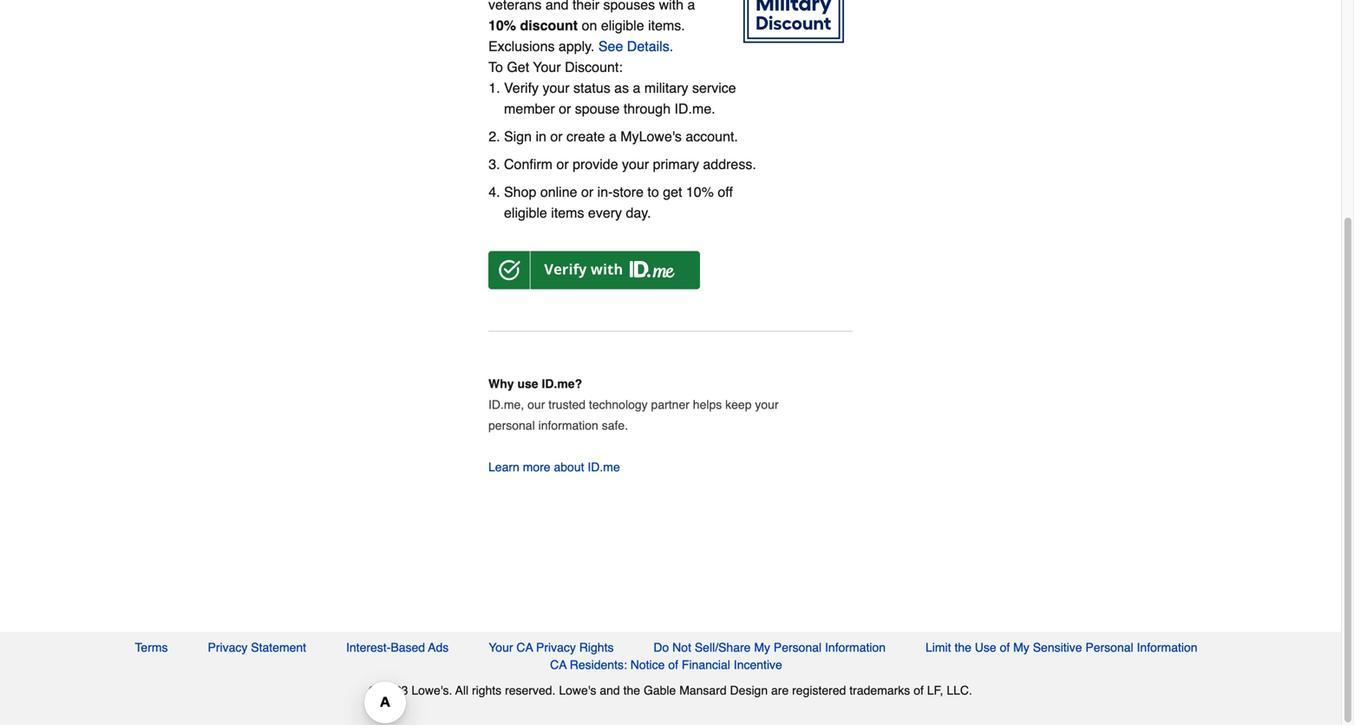 Task type: describe. For each thing, give the bounding box(es) containing it.
10% discount on eligible items. exclusions apply. see details.
[[489, 17, 685, 54]]

create
[[567, 129, 605, 145]]

your inside verify your status as a military service member or spouse through id.me.
[[543, 80, 570, 96]]

privacy statement
[[208, 641, 306, 655]]

verify
[[504, 80, 539, 96]]

store
[[613, 184, 644, 200]]

privacy inside privacy statement link
[[208, 641, 248, 655]]

learn more about id.me
[[489, 461, 620, 474]]

eligible inside 10% discount on eligible items. exclusions apply. see details.
[[601, 17, 645, 33]]

id.me,
[[489, 398, 524, 412]]

in-
[[598, 184, 613, 200]]

© 2023 lowe's. all rights reserved. lowe's and the gable mansard design are registered trademarks of lf, llc.
[[369, 684, 973, 698]]

confirm or provide your primary address.
[[504, 156, 757, 172]]

filled icon image
[[744, 0, 853, 50]]

lowe's
[[559, 684, 597, 698]]

not
[[673, 641, 692, 655]]

are
[[772, 684, 789, 698]]

apply.
[[559, 38, 595, 54]]

member
[[504, 101, 555, 117]]

id.me logo image
[[489, 251, 700, 290]]

or inside verify your status as a military service member or spouse through id.me.
[[559, 101, 571, 117]]

©
[[369, 684, 378, 698]]

use
[[518, 377, 539, 391]]

information inside do not sell/share my personal information link
[[825, 641, 886, 655]]

lowe's.
[[412, 684, 453, 698]]

to
[[648, 184, 659, 200]]

technology
[[589, 398, 648, 412]]

primary
[[653, 156, 700, 172]]

in
[[536, 129, 547, 145]]

sensitive
[[1033, 641, 1083, 655]]

10% inside 10% discount on eligible items. exclusions apply. see details.
[[489, 17, 516, 33]]

provide
[[573, 156, 618, 172]]

1 personal from the left
[[774, 641, 822, 655]]

and
[[600, 684, 620, 698]]

personal
[[489, 419, 535, 433]]

limit the use of my sensitive personal information ca residents: notice of financial incentive
[[550, 641, 1198, 672]]

information
[[539, 419, 599, 433]]

items
[[551, 205, 585, 221]]

interest-
[[346, 641, 391, 655]]

terms
[[135, 641, 168, 655]]

items.
[[648, 17, 685, 33]]

1 horizontal spatial your
[[622, 156, 649, 172]]

partner
[[651, 398, 690, 412]]

on
[[582, 17, 597, 33]]

confirm
[[504, 156, 553, 172]]

online
[[541, 184, 578, 200]]

limit the use of my sensitive personal information link
[[926, 639, 1198, 657]]

day.
[[626, 205, 651, 221]]

based
[[391, 641, 425, 655]]

sign in or create a mylowe's account.
[[504, 129, 738, 145]]

keep
[[726, 398, 752, 412]]

exclusions
[[489, 38, 555, 54]]

status
[[574, 80, 611, 96]]

verify your status as a military service member or spouse through id.me.
[[504, 80, 737, 117]]

all
[[456, 684, 469, 698]]

notice
[[631, 658, 665, 672]]

your inside "why use id.me? id.me, our trusted technology partner helps keep your personal information safe."
[[755, 398, 779, 412]]

get
[[663, 184, 683, 200]]

a for create
[[609, 129, 617, 145]]

interest-based ads
[[346, 641, 449, 655]]

do not sell/share my personal information link
[[654, 639, 886, 657]]

helps
[[693, 398, 722, 412]]

through
[[624, 101, 671, 117]]

1 horizontal spatial of
[[914, 684, 924, 698]]

or right in
[[551, 129, 563, 145]]

safe.
[[602, 419, 628, 433]]

address.
[[703, 156, 757, 172]]

use
[[975, 641, 997, 655]]

eligible inside shop online or in-store to get 10% off eligible items every day.
[[504, 205, 547, 221]]



Task type: vqa. For each thing, say whether or not it's contained in the screenshot.
Credit at the top left
no



Task type: locate. For each thing, give the bounding box(es) containing it.
2 horizontal spatial of
[[1000, 641, 1010, 655]]

your
[[543, 80, 570, 96], [622, 156, 649, 172], [755, 398, 779, 412]]

privacy
[[208, 641, 248, 655], [536, 641, 576, 655]]

interest-based ads link
[[346, 639, 449, 657]]

10% left off
[[686, 184, 714, 200]]

0 vertical spatial 10%
[[489, 17, 516, 33]]

10%
[[489, 17, 516, 33], [686, 184, 714, 200]]

1 horizontal spatial information
[[1137, 641, 1198, 655]]

1 vertical spatial 10%
[[686, 184, 714, 200]]

0 horizontal spatial your
[[489, 641, 513, 655]]

or inside shop online or in-store to get 10% off eligible items every day.
[[581, 184, 594, 200]]

2 vertical spatial your
[[755, 398, 779, 412]]

1 horizontal spatial 10%
[[686, 184, 714, 200]]

sign
[[504, 129, 532, 145]]

see
[[599, 38, 623, 54]]

ads
[[428, 641, 449, 655]]

2 vertical spatial of
[[914, 684, 924, 698]]

1 horizontal spatial eligible
[[601, 17, 645, 33]]

1 horizontal spatial ca
[[550, 658, 567, 672]]

learn
[[489, 461, 520, 474]]

personal
[[774, 641, 822, 655], [1086, 641, 1134, 655]]

or left in-
[[581, 184, 594, 200]]

my right use at the bottom right of the page
[[1014, 641, 1030, 655]]

your ca privacy rights link
[[489, 639, 614, 657]]

1 my from the left
[[754, 641, 771, 655]]

2 personal from the left
[[1086, 641, 1134, 655]]

1 information from the left
[[825, 641, 886, 655]]

ca down your ca privacy rights
[[550, 658, 567, 672]]

privacy statement link
[[208, 639, 306, 657]]

1 vertical spatial your
[[489, 641, 513, 655]]

1 vertical spatial eligible
[[504, 205, 547, 221]]

spouse
[[575, 101, 620, 117]]

gable
[[644, 684, 676, 698]]

details.
[[627, 38, 674, 54]]

your right keep
[[755, 398, 779, 412]]

our
[[528, 398, 545, 412]]

my inside limit the use of my sensitive personal information ca residents: notice of financial incentive
[[1014, 641, 1030, 655]]

of down not
[[669, 658, 679, 672]]

mylowe's
[[621, 129, 682, 145]]

your
[[533, 59, 561, 75], [489, 641, 513, 655]]

my up incentive on the right
[[754, 641, 771, 655]]

0 vertical spatial your
[[543, 80, 570, 96]]

information inside limit the use of my sensitive personal information ca residents: notice of financial incentive
[[1137, 641, 1198, 655]]

account.
[[686, 129, 738, 145]]

a right as
[[633, 80, 641, 96]]

2 information from the left
[[1137, 641, 1198, 655]]

why
[[489, 377, 514, 391]]

llc.
[[947, 684, 973, 698]]

shop online or in-store to get 10% off eligible items every day.
[[504, 184, 733, 221]]

1 horizontal spatial personal
[[1086, 641, 1134, 655]]

1 horizontal spatial privacy
[[536, 641, 576, 655]]

as
[[615, 80, 629, 96]]

military
[[645, 80, 689, 96]]

0 horizontal spatial personal
[[774, 641, 822, 655]]

0 horizontal spatial your
[[543, 80, 570, 96]]

a inside verify your status as a military service member or spouse through id.me.
[[633, 80, 641, 96]]

a
[[633, 80, 641, 96], [609, 129, 617, 145]]

personal inside limit the use of my sensitive personal information ca residents: notice of financial incentive
[[1086, 641, 1134, 655]]

limit
[[926, 641, 952, 655]]

mansard
[[680, 684, 727, 698]]

to get your discount:
[[489, 59, 623, 75]]

rights
[[472, 684, 502, 698]]

your ca privacy rights
[[489, 641, 614, 655]]

0 horizontal spatial ca
[[517, 641, 533, 655]]

0 horizontal spatial eligible
[[504, 205, 547, 221]]

service
[[693, 80, 737, 96]]

2 my from the left
[[1014, 641, 1030, 655]]

10% inside shop online or in-store to get 10% off eligible items every day.
[[686, 184, 714, 200]]

information
[[825, 641, 886, 655], [1137, 641, 1198, 655]]

my
[[754, 641, 771, 655], [1014, 641, 1030, 655]]

of left lf,
[[914, 684, 924, 698]]

2023
[[381, 684, 408, 698]]

more
[[523, 461, 551, 474]]

your right "get"
[[533, 59, 561, 75]]

0 horizontal spatial a
[[609, 129, 617, 145]]

1 vertical spatial a
[[609, 129, 617, 145]]

the right and
[[624, 684, 641, 698]]

1 horizontal spatial the
[[955, 641, 972, 655]]

registered
[[793, 684, 847, 698]]

1 horizontal spatial your
[[533, 59, 561, 75]]

financial
[[682, 658, 731, 672]]

your down to get your discount:
[[543, 80, 570, 96]]

why use id.me? id.me, our trusted technology partner helps keep your personal information safe.
[[489, 377, 779, 433]]

0 horizontal spatial my
[[754, 641, 771, 655]]

1 privacy from the left
[[208, 641, 248, 655]]

id.me?
[[542, 377, 582, 391]]

0 horizontal spatial 10%
[[489, 17, 516, 33]]

privacy inside your ca privacy rights link
[[536, 641, 576, 655]]

to
[[489, 59, 503, 75]]

reserved.
[[505, 684, 556, 698]]

1 horizontal spatial my
[[1014, 641, 1030, 655]]

privacy left rights
[[536, 641, 576, 655]]

10% up 'exclusions'
[[489, 17, 516, 33]]

terms link
[[135, 639, 168, 657]]

see details. link
[[599, 38, 674, 54]]

id.me
[[588, 461, 620, 474]]

ca inside limit the use of my sensitive personal information ca residents: notice of financial incentive
[[550, 658, 567, 672]]

your up rights
[[489, 641, 513, 655]]

discount:
[[565, 59, 623, 75]]

rights
[[580, 641, 614, 655]]

a right create
[[609, 129, 617, 145]]

eligible up see
[[601, 17, 645, 33]]

off
[[718, 184, 733, 200]]

eligible down shop
[[504, 205, 547, 221]]

about
[[554, 461, 585, 474]]

every
[[588, 205, 622, 221]]

0 vertical spatial of
[[1000, 641, 1010, 655]]

incentive
[[734, 658, 783, 672]]

the left use at the bottom right of the page
[[955, 641, 972, 655]]

1 vertical spatial of
[[669, 658, 679, 672]]

of right use at the bottom right of the page
[[1000, 641, 1010, 655]]

2 horizontal spatial your
[[755, 398, 779, 412]]

eligible
[[601, 17, 645, 33], [504, 205, 547, 221]]

personal up incentive on the right
[[774, 641, 822, 655]]

0 horizontal spatial of
[[669, 658, 679, 672]]

0 vertical spatial eligible
[[601, 17, 645, 33]]

1 vertical spatial the
[[624, 684, 641, 698]]

ca residents: notice of financial incentive link
[[550, 657, 783, 674]]

or up the online
[[557, 156, 569, 172]]

trusted
[[549, 398, 586, 412]]

0 horizontal spatial the
[[624, 684, 641, 698]]

1 horizontal spatial a
[[633, 80, 641, 96]]

0 vertical spatial your
[[533, 59, 561, 75]]

privacy left the statement
[[208, 641, 248, 655]]

personal right the sensitive
[[1086, 641, 1134, 655]]

get
[[507, 59, 530, 75]]

0 vertical spatial ca
[[517, 641, 533, 655]]

0 vertical spatial a
[[633, 80, 641, 96]]

your up store
[[622, 156, 649, 172]]

the
[[955, 641, 972, 655], [624, 684, 641, 698]]

0 vertical spatial the
[[955, 641, 972, 655]]

or
[[559, 101, 571, 117], [551, 129, 563, 145], [557, 156, 569, 172], [581, 184, 594, 200]]

a for as
[[633, 80, 641, 96]]

or left spouse
[[559, 101, 571, 117]]

learn more about id.me link
[[489, 461, 620, 474]]

trademarks
[[850, 684, 911, 698]]

design
[[730, 684, 768, 698]]

1 vertical spatial your
[[622, 156, 649, 172]]

residents:
[[570, 658, 627, 672]]

0 horizontal spatial privacy
[[208, 641, 248, 655]]

ca up "reserved."
[[517, 641, 533, 655]]

do
[[654, 641, 669, 655]]

1 vertical spatial ca
[[550, 658, 567, 672]]

sell/share
[[695, 641, 751, 655]]

the inside limit the use of my sensitive personal information ca residents: notice of financial incentive
[[955, 641, 972, 655]]

do not sell/share my personal information
[[654, 641, 886, 655]]

2 privacy from the left
[[536, 641, 576, 655]]

id.me.
[[675, 101, 716, 117]]

shop
[[504, 184, 537, 200]]

0 horizontal spatial information
[[825, 641, 886, 655]]

lf,
[[928, 684, 944, 698]]

discount
[[520, 17, 578, 33]]

statement
[[251, 641, 306, 655]]



